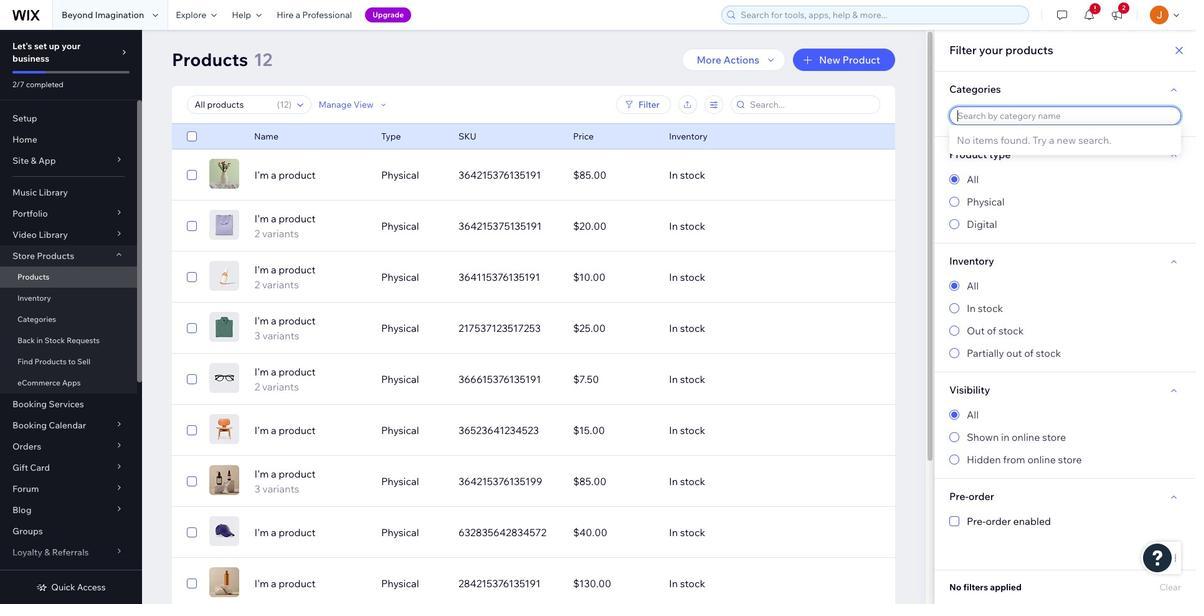 Task type: describe. For each thing, give the bounding box(es) containing it.
sale
[[46, 568, 64, 580]]

in stock for 632835642834572
[[669, 527, 706, 539]]

products inside dropdown button
[[37, 251, 74, 262]]

point
[[12, 568, 34, 580]]

pre- for pre-order
[[950, 491, 969, 503]]

no for no filters applied
[[950, 582, 962, 593]]

quick access button
[[36, 582, 106, 593]]

Pre-order enabled checkbox
[[950, 514, 1182, 529]]

find products to sell link
[[0, 352, 137, 373]]

apps
[[62, 378, 81, 388]]

products 12
[[172, 49, 273, 70]]

groups
[[12, 526, 43, 537]]

in for 217537123517253
[[669, 322, 678, 335]]

hidden
[[967, 454, 1001, 466]]

gift
[[12, 462, 28, 474]]

i'm a product link for 36523641234523
[[247, 423, 374, 438]]

try
[[1033, 134, 1047, 146]]

i'm a product for 36523641234523
[[254, 424, 316, 437]]

more
[[697, 54, 722, 66]]

2 button
[[1104, 0, 1131, 30]]

physical link for 364215376135191
[[374, 160, 451, 190]]

$130.00 link
[[566, 569, 662, 599]]

option group for inventory
[[950, 279, 1182, 361]]

found.
[[1001, 134, 1031, 146]]

categories link
[[0, 309, 137, 330]]

physical link for 284215376135191
[[374, 569, 451, 599]]

$85.00 link for 364215376135191
[[566, 160, 662, 190]]

back
[[17, 336, 35, 345]]

Search by category name field
[[954, 107, 1177, 125]]

from
[[1004, 454, 1026, 466]]

gift card
[[12, 462, 50, 474]]

site & app button
[[0, 150, 137, 171]]

(
[[277, 99, 280, 110]]

1 i'm from the top
[[254, 169, 269, 181]]

2 product from the top
[[278, 213, 316, 225]]

booking calendar
[[12, 420, 86, 431]]

hidden from online store
[[967, 454, 1082, 466]]

6 product from the top
[[278, 424, 316, 437]]

help
[[232, 9, 251, 21]]

physical for 364215376135191
[[381, 169, 419, 181]]

364215375135191 link
[[451, 211, 566, 241]]

access
[[77, 582, 106, 593]]

let's set up your business
[[12, 41, 81, 64]]

4 product from the top
[[278, 315, 316, 327]]

2 for 364215375135191
[[254, 227, 260, 240]]

booking services
[[12, 399, 84, 410]]

beyond imagination
[[62, 9, 144, 21]]

$10.00
[[573, 271, 606, 284]]

your inside let's set up your business
[[62, 41, 81, 52]]

ecommerce
[[17, 378, 60, 388]]

new product
[[820, 54, 881, 66]]

filter button
[[616, 95, 671, 114]]

217537123517253
[[459, 322, 541, 335]]

in for 364115376135191
[[669, 271, 678, 284]]

stock for 364115376135191
[[680, 271, 706, 284]]

option group for visibility
[[950, 408, 1182, 467]]

in inside option group
[[967, 302, 976, 315]]

Search... field
[[747, 96, 876, 113]]

video library
[[12, 229, 68, 241]]

632835642834572 link
[[451, 518, 566, 548]]

physical for 364215375135191
[[381, 220, 419, 232]]

store products
[[12, 251, 74, 262]]

new product button
[[793, 49, 896, 71]]

2 for 364115376135191
[[254, 279, 260, 291]]

6 i'm from the top
[[254, 424, 269, 437]]

stock for 36523641234523
[[680, 424, 706, 437]]

requests
[[67, 336, 100, 345]]

in stock link for 366615376135191
[[662, 365, 843, 395]]

0 vertical spatial categories
[[950, 83, 1001, 95]]

in stock for 364215376135199
[[669, 476, 706, 488]]

in stock for 217537123517253
[[669, 322, 706, 335]]

in stock for 364215376135191
[[669, 169, 706, 181]]

5 product from the top
[[278, 366, 316, 378]]

upgrade
[[373, 10, 404, 19]]

in for 364215376135191
[[669, 169, 678, 181]]

filter for filter your products
[[950, 43, 977, 57]]

blog
[[12, 505, 31, 516]]

physical for 36523641234523
[[381, 424, 419, 437]]

36523641234523
[[459, 424, 539, 437]]

visibility
[[950, 384, 991, 396]]

$85.00 link for 364215376135199
[[566, 467, 662, 497]]

site & app
[[12, 155, 56, 166]]

variants for 217537123517253
[[262, 330, 299, 342]]

3 i'm from the top
[[254, 264, 269, 276]]

store for shown in online store
[[1043, 431, 1067, 444]]

364115376135191
[[459, 271, 540, 284]]

in stock link for 284215376135191
[[662, 569, 843, 599]]

8 product from the top
[[278, 527, 316, 539]]

$40.00
[[573, 527, 608, 539]]

1 product from the top
[[278, 169, 316, 181]]

3 product from the top
[[278, 264, 316, 276]]

7 product from the top
[[278, 468, 316, 481]]

366615376135191
[[459, 373, 541, 386]]

in stock link for 36523641234523
[[662, 416, 843, 446]]

to
[[68, 357, 76, 366]]

shown
[[967, 431, 999, 444]]

12 for ( 12 )
[[280, 99, 289, 110]]

i'm a product 3 variants for 364215376135199
[[254, 468, 316, 495]]

i'm a product link for 632835642834572
[[247, 525, 374, 540]]

physical for 364215376135199
[[381, 476, 419, 488]]

music
[[12, 187, 37, 198]]

applied
[[991, 582, 1022, 593]]

ecommerce apps
[[17, 378, 81, 388]]

filter your products
[[950, 43, 1054, 57]]

stock for 284215376135191
[[680, 578, 706, 590]]

blog button
[[0, 500, 137, 521]]

2/7 completed
[[12, 80, 64, 89]]

8 i'm from the top
[[254, 527, 269, 539]]

$20.00
[[573, 220, 607, 232]]

364215376135199
[[459, 476, 543, 488]]

physical link for 366615376135191
[[374, 365, 451, 395]]

help button
[[225, 0, 269, 30]]

$130.00
[[573, 578, 612, 590]]

in stock link for 364215376135199
[[662, 467, 843, 497]]

2 horizontal spatial inventory
[[950, 255, 995, 267]]

& for loyalty
[[44, 547, 50, 558]]

find
[[17, 357, 33, 366]]

hire
[[277, 9, 294, 21]]

$15.00
[[573, 424, 605, 437]]

online for from
[[1028, 454, 1056, 466]]

items
[[973, 134, 999, 146]]

completed
[[26, 80, 64, 89]]

online for in
[[1012, 431, 1041, 444]]

library for video library
[[39, 229, 68, 241]]

music library
[[12, 187, 68, 198]]

variants for 366615376135191
[[262, 381, 299, 393]]

beyond
[[62, 9, 93, 21]]

pre-order enabled
[[967, 515, 1052, 528]]

in for 366615376135191
[[669, 373, 678, 386]]

all for shown in online store
[[967, 409, 979, 421]]

set
[[34, 41, 47, 52]]

sidebar element
[[0, 30, 142, 605]]

364215375135191
[[459, 220, 542, 232]]

physical link for 632835642834572
[[374, 518, 451, 548]]

orders
[[12, 441, 41, 452]]

1 vertical spatial product
[[950, 148, 988, 161]]

36523641234523 link
[[451, 416, 566, 446]]

home link
[[0, 129, 137, 150]]

i'm a product 2 variants for 364215375135191
[[254, 213, 316, 240]]

referrals
[[52, 547, 89, 558]]

physical for 284215376135191
[[381, 578, 419, 590]]

more actions
[[697, 54, 760, 66]]

quick
[[51, 582, 75, 593]]

physical link for 217537123517253
[[374, 314, 451, 343]]

& for site
[[31, 155, 37, 166]]

products
[[1006, 43, 1054, 57]]

217537123517253 link
[[451, 314, 566, 343]]

app
[[38, 155, 56, 166]]

video
[[12, 229, 37, 241]]

stock for 364215375135191
[[680, 220, 706, 232]]



Task type: locate. For each thing, give the bounding box(es) containing it.
stock
[[680, 169, 706, 181], [680, 220, 706, 232], [680, 271, 706, 284], [978, 302, 1004, 315], [680, 322, 706, 335], [999, 325, 1024, 337], [1036, 347, 1062, 360], [680, 373, 706, 386], [680, 424, 706, 437], [680, 476, 706, 488], [680, 527, 706, 539], [680, 578, 706, 590]]

categories down filter your products
[[950, 83, 1001, 95]]

setup
[[12, 113, 37, 124]]

5 physical link from the top
[[374, 365, 451, 395]]

2 3 from the top
[[254, 483, 260, 495]]

online
[[1012, 431, 1041, 444], [1028, 454, 1056, 466]]

in stock link for 632835642834572
[[662, 518, 843, 548]]

0 vertical spatial order
[[969, 491, 995, 503]]

1 booking from the top
[[12, 399, 47, 410]]

option group for product type
[[950, 172, 1182, 232]]

physical for 366615376135191
[[381, 373, 419, 386]]

1 vertical spatial booking
[[12, 420, 47, 431]]

1 vertical spatial inventory
[[950, 255, 995, 267]]

1 i'm a product 3 variants from the top
[[254, 315, 316, 342]]

&
[[31, 155, 37, 166], [44, 547, 50, 558]]

2 vertical spatial all
[[967, 409, 979, 421]]

pre- inside checkbox
[[967, 515, 986, 528]]

filter for filter
[[639, 99, 660, 110]]

new
[[820, 54, 841, 66]]

9 in stock link from the top
[[662, 569, 843, 599]]

stock for 366615376135191
[[680, 373, 706, 386]]

$85.00 link down $15.00 link
[[566, 467, 662, 497]]

calendar
[[49, 420, 86, 431]]

0 vertical spatial library
[[39, 187, 68, 198]]

actions
[[724, 54, 760, 66]]

7 in stock link from the top
[[662, 467, 843, 497]]

stock for 364215376135199
[[680, 476, 706, 488]]

order for pre-order enabled
[[986, 515, 1012, 528]]

0 vertical spatial in
[[37, 336, 43, 345]]

search.
[[1079, 134, 1112, 146]]

2 i'm a product 2 variants from the top
[[254, 264, 316, 291]]

& right site
[[31, 155, 37, 166]]

manage view button
[[319, 99, 389, 110]]

1 all from the top
[[967, 173, 979, 186]]

no up product type
[[957, 134, 971, 146]]

1 vertical spatial $85.00 link
[[566, 467, 662, 497]]

booking for booking services
[[12, 399, 47, 410]]

manage view
[[319, 99, 374, 110]]

hire a professional
[[277, 9, 352, 21]]

12 left manage
[[280, 99, 289, 110]]

1 library from the top
[[39, 187, 68, 198]]

2 vertical spatial option group
[[950, 408, 1182, 467]]

1 i'm a product from the top
[[254, 169, 316, 181]]

store up the hidden from online store
[[1043, 431, 1067, 444]]

1 vertical spatial online
[[1028, 454, 1056, 466]]

1 vertical spatial of
[[1025, 347, 1034, 360]]

products down explore
[[172, 49, 248, 70]]

no items found. try a new search.
[[957, 134, 1112, 146]]

all
[[967, 173, 979, 186], [967, 280, 979, 292], [967, 409, 979, 421]]

0 vertical spatial pre-
[[950, 491, 969, 503]]

physical link for 364215376135199
[[374, 467, 451, 497]]

3 i'm a product link from the top
[[247, 525, 374, 540]]

$20.00 link
[[566, 211, 662, 241]]

0 vertical spatial booking
[[12, 399, 47, 410]]

booking down ecommerce
[[12, 399, 47, 410]]

variants
[[262, 227, 299, 240], [262, 279, 299, 291], [262, 330, 299, 342], [262, 381, 299, 393], [262, 483, 299, 495]]

2 i'm a product from the top
[[254, 424, 316, 437]]

9 product from the top
[[278, 578, 316, 590]]

no filters applied
[[950, 582, 1022, 593]]

3 for 217537123517253
[[254, 330, 260, 342]]

in right shown
[[1002, 431, 1010, 444]]

price
[[573, 131, 594, 142]]

filter
[[950, 43, 977, 57], [639, 99, 660, 110]]

gift card button
[[0, 457, 137, 479]]

in for 364215375135191
[[669, 220, 678, 232]]

1 vertical spatial store
[[1059, 454, 1082, 466]]

i'm a product for 364215376135191
[[254, 169, 316, 181]]

2 i'm from the top
[[254, 213, 269, 225]]

Search for tools, apps, help & more... field
[[737, 6, 1025, 24]]

0 vertical spatial online
[[1012, 431, 1041, 444]]

0 horizontal spatial filter
[[639, 99, 660, 110]]

0 vertical spatial product
[[843, 54, 881, 66]]

$85.00 link down the price
[[566, 160, 662, 190]]

pre-order
[[950, 491, 995, 503]]

$85.00 down the price
[[573, 169, 607, 181]]

booking for booking calendar
[[12, 420, 47, 431]]

in right back
[[37, 336, 43, 345]]

product inside popup button
[[843, 54, 881, 66]]

0 horizontal spatial 12
[[254, 49, 273, 70]]

2 physical link from the top
[[374, 211, 451, 241]]

2 all from the top
[[967, 280, 979, 292]]

$85.00 for 364215376135191
[[573, 169, 607, 181]]

library inside "link"
[[39, 187, 68, 198]]

None checkbox
[[187, 168, 197, 183], [187, 219, 197, 234], [187, 270, 197, 285], [187, 577, 197, 591], [187, 168, 197, 183], [187, 219, 197, 234], [187, 270, 197, 285], [187, 577, 197, 591]]

$85.00 for 364215376135199
[[573, 476, 607, 488]]

in stock for 364115376135191
[[669, 271, 706, 284]]

0 vertical spatial filter
[[950, 43, 977, 57]]

)
[[289, 99, 292, 110]]

1 vertical spatial all
[[967, 280, 979, 292]]

music library link
[[0, 182, 137, 203]]

3 i'm a product from the top
[[254, 527, 316, 539]]

of right out
[[1025, 347, 1034, 360]]

5 variants from the top
[[262, 483, 299, 495]]

5 in stock link from the top
[[662, 365, 843, 395]]

find products to sell
[[17, 357, 90, 366]]

2 $85.00 from the top
[[573, 476, 607, 488]]

in for 364215376135199
[[669, 476, 678, 488]]

products up products link
[[37, 251, 74, 262]]

2 variants from the top
[[262, 279, 299, 291]]

no
[[957, 134, 971, 146], [950, 582, 962, 593]]

physical link for 36523641234523
[[374, 416, 451, 446]]

i'm a product for 284215376135191
[[254, 578, 316, 590]]

12
[[254, 49, 273, 70], [280, 99, 289, 110]]

card
[[30, 462, 50, 474]]

in stock for 36523641234523
[[669, 424, 706, 437]]

in stock for 366615376135191
[[669, 373, 706, 386]]

2 for 366615376135191
[[254, 381, 260, 393]]

in stock link for 217537123517253
[[662, 314, 843, 343]]

6 physical link from the top
[[374, 416, 451, 446]]

8 physical link from the top
[[374, 518, 451, 548]]

i'm a product 2 variants for 364115376135191
[[254, 264, 316, 291]]

1 horizontal spatial in
[[1002, 431, 1010, 444]]

3 variants from the top
[[262, 330, 299, 342]]

ecommerce apps link
[[0, 373, 137, 394]]

all for in stock
[[967, 280, 979, 292]]

digital
[[967, 218, 998, 231]]

0 vertical spatial all
[[967, 173, 979, 186]]

pre- down hidden
[[950, 491, 969, 503]]

4 i'm a product link from the top
[[247, 577, 374, 591]]

of for sale
[[36, 568, 44, 580]]

in stock link for 364215375135191
[[662, 211, 843, 241]]

in stock
[[669, 169, 706, 181], [669, 220, 706, 232], [669, 271, 706, 284], [967, 302, 1004, 315], [669, 322, 706, 335], [669, 373, 706, 386], [669, 424, 706, 437], [669, 476, 706, 488], [669, 527, 706, 539], [669, 578, 706, 590]]

product type
[[950, 148, 1011, 161]]

business
[[12, 53, 49, 64]]

in for stock
[[37, 336, 43, 345]]

2 $85.00 link from the top
[[566, 467, 662, 497]]

stock for 217537123517253
[[680, 322, 706, 335]]

0 horizontal spatial in
[[37, 336, 43, 345]]

filter inside button
[[639, 99, 660, 110]]

in stock for 364215375135191
[[669, 220, 706, 232]]

i'm a product link for 364215376135191
[[247, 168, 374, 183]]

no left filters on the bottom right of page
[[950, 582, 962, 593]]

inventory
[[669, 131, 708, 142], [950, 255, 995, 267], [17, 294, 51, 303]]

pre- down pre-order
[[967, 515, 986, 528]]

4 in stock link from the top
[[662, 314, 843, 343]]

& right loyalty
[[44, 547, 50, 558]]

booking
[[12, 399, 47, 410], [12, 420, 47, 431]]

physical link for 364215375135191
[[374, 211, 451, 241]]

2 inside 'button'
[[1123, 4, 1126, 12]]

1 vertical spatial no
[[950, 582, 962, 593]]

364115376135191 link
[[451, 262, 566, 292]]

3 for 364215376135199
[[254, 483, 260, 495]]

store right from
[[1059, 454, 1082, 466]]

order left the enabled
[[986, 515, 1012, 528]]

$7.50
[[573, 373, 599, 386]]

product down the 'items'
[[950, 148, 988, 161]]

& inside popup button
[[31, 155, 37, 166]]

up
[[49, 41, 60, 52]]

0 horizontal spatial &
[[31, 155, 37, 166]]

pre-
[[950, 491, 969, 503], [967, 515, 986, 528]]

4 physical link from the top
[[374, 314, 451, 343]]

1 horizontal spatial of
[[987, 325, 997, 337]]

product
[[843, 54, 881, 66], [950, 148, 988, 161]]

1 vertical spatial pre-
[[967, 515, 986, 528]]

order down hidden
[[969, 491, 995, 503]]

4 variants from the top
[[262, 381, 299, 393]]

5 i'm from the top
[[254, 366, 269, 378]]

$15.00 link
[[566, 416, 662, 446]]

products down the store
[[17, 272, 49, 282]]

products up the ecommerce apps
[[35, 357, 67, 366]]

Unsaved view field
[[191, 96, 273, 113]]

1 vertical spatial 12
[[280, 99, 289, 110]]

in for 36523641234523
[[669, 424, 678, 437]]

physical
[[381, 169, 419, 181], [967, 196, 1005, 208], [381, 220, 419, 232], [381, 271, 419, 284], [381, 322, 419, 335], [381, 373, 419, 386], [381, 424, 419, 437], [381, 476, 419, 488], [381, 527, 419, 539], [381, 578, 419, 590]]

1 variants from the top
[[262, 227, 299, 240]]

1 vertical spatial i'm a product 2 variants
[[254, 264, 316, 291]]

in stock for 284215376135191
[[669, 578, 706, 590]]

library for music library
[[39, 187, 68, 198]]

1 vertical spatial filter
[[639, 99, 660, 110]]

12 for products 12
[[254, 49, 273, 70]]

1 physical link from the top
[[374, 160, 451, 190]]

hire a professional link
[[269, 0, 360, 30]]

1 vertical spatial i'm a product 3 variants
[[254, 468, 316, 495]]

0 vertical spatial $85.00
[[573, 169, 607, 181]]

1 option group from the top
[[950, 172, 1182, 232]]

$7.50 link
[[566, 365, 662, 395]]

0 vertical spatial inventory
[[669, 131, 708, 142]]

0 vertical spatial &
[[31, 155, 37, 166]]

of left 'sale'
[[36, 568, 44, 580]]

inventory inside sidebar element
[[17, 294, 51, 303]]

i'm a product link for 284215376135191
[[247, 577, 374, 591]]

library up store products
[[39, 229, 68, 241]]

1 vertical spatial order
[[986, 515, 1012, 528]]

0 vertical spatial no
[[957, 134, 971, 146]]

physical for 217537123517253
[[381, 322, 419, 335]]

3
[[254, 330, 260, 342], [254, 483, 260, 495]]

1 in stock link from the top
[[662, 160, 843, 190]]

upgrade button
[[365, 7, 411, 22]]

0 vertical spatial option group
[[950, 172, 1182, 232]]

1 $85.00 from the top
[[573, 169, 607, 181]]

2 vertical spatial inventory
[[17, 294, 51, 303]]

portfolio
[[12, 208, 48, 219]]

2 i'm a product link from the top
[[247, 423, 374, 438]]

1 $85.00 link from the top
[[566, 160, 662, 190]]

0 vertical spatial 3
[[254, 330, 260, 342]]

in stock link for 364115376135191
[[662, 262, 843, 292]]

order for pre-order
[[969, 491, 995, 503]]

i'm
[[254, 169, 269, 181], [254, 213, 269, 225], [254, 264, 269, 276], [254, 315, 269, 327], [254, 366, 269, 378], [254, 424, 269, 437], [254, 468, 269, 481], [254, 527, 269, 539], [254, 578, 269, 590]]

store
[[1043, 431, 1067, 444], [1059, 454, 1082, 466]]

in for 632835642834572
[[669, 527, 678, 539]]

i'm a product for 632835642834572
[[254, 527, 316, 539]]

booking inside dropdown button
[[12, 420, 47, 431]]

in stock link
[[662, 160, 843, 190], [662, 211, 843, 241], [662, 262, 843, 292], [662, 314, 843, 343], [662, 365, 843, 395], [662, 416, 843, 446], [662, 467, 843, 497], [662, 518, 843, 548], [662, 569, 843, 599]]

None checkbox
[[187, 129, 197, 144], [187, 321, 197, 336], [187, 372, 197, 387], [187, 423, 197, 438], [187, 474, 197, 489], [187, 525, 197, 540], [187, 129, 197, 144], [187, 321, 197, 336], [187, 372, 197, 387], [187, 423, 197, 438], [187, 474, 197, 489], [187, 525, 197, 540]]

0 horizontal spatial inventory
[[17, 294, 51, 303]]

1 horizontal spatial categories
[[950, 83, 1001, 95]]

2 library from the top
[[39, 229, 68, 241]]

all down product type
[[967, 173, 979, 186]]

video library button
[[0, 224, 137, 246]]

0 horizontal spatial your
[[62, 41, 81, 52]]

order inside checkbox
[[986, 515, 1012, 528]]

0 horizontal spatial categories
[[17, 315, 56, 324]]

a
[[296, 9, 300, 21], [1050, 134, 1055, 146], [271, 169, 276, 181], [271, 213, 276, 225], [271, 264, 276, 276], [271, 315, 276, 327], [271, 366, 276, 378], [271, 424, 276, 437], [271, 468, 276, 481], [271, 527, 276, 539], [271, 578, 276, 590]]

1 horizontal spatial filter
[[950, 43, 977, 57]]

1 horizontal spatial 12
[[280, 99, 289, 110]]

back in stock requests
[[17, 336, 100, 345]]

1 vertical spatial library
[[39, 229, 68, 241]]

physical link
[[374, 160, 451, 190], [374, 211, 451, 241], [374, 262, 451, 292], [374, 314, 451, 343], [374, 365, 451, 395], [374, 416, 451, 446], [374, 467, 451, 497], [374, 518, 451, 548], [374, 569, 451, 599]]

1 vertical spatial in
[[1002, 431, 1010, 444]]

0 vertical spatial 12
[[254, 49, 273, 70]]

inventory down products link
[[17, 294, 51, 303]]

0 horizontal spatial of
[[36, 568, 44, 580]]

all up shown
[[967, 409, 979, 421]]

0 vertical spatial i'm a product 3 variants
[[254, 315, 316, 342]]

point of sale
[[12, 568, 64, 580]]

no for no items found. try a new search.
[[957, 134, 971, 146]]

2 option group from the top
[[950, 279, 1182, 361]]

variants for 364115376135191
[[262, 279, 299, 291]]

1 horizontal spatial inventory
[[669, 131, 708, 142]]

3 physical link from the top
[[374, 262, 451, 292]]

in inside sidebar element
[[37, 336, 43, 345]]

inventory down filter button
[[669, 131, 708, 142]]

3 i'm a product 2 variants from the top
[[254, 366, 316, 393]]

name
[[254, 131, 279, 142]]

$85.00 up $40.00
[[573, 476, 607, 488]]

0 vertical spatial of
[[987, 325, 997, 337]]

booking services link
[[0, 394, 137, 415]]

your right up
[[62, 41, 81, 52]]

sku
[[459, 131, 477, 142]]

in inside option group
[[1002, 431, 1010, 444]]

7 i'm from the top
[[254, 468, 269, 481]]

8 in stock link from the top
[[662, 518, 843, 548]]

0 horizontal spatial product
[[843, 54, 881, 66]]

2 in stock link from the top
[[662, 211, 843, 241]]

364215376135199 link
[[451, 467, 566, 497]]

0 vertical spatial store
[[1043, 431, 1067, 444]]

1 horizontal spatial your
[[980, 43, 1003, 57]]

1 i'm a product 2 variants from the top
[[254, 213, 316, 240]]

1 3 from the top
[[254, 330, 260, 342]]

stock for 364215376135191
[[680, 169, 706, 181]]

2 booking from the top
[[12, 420, 47, 431]]

3 in stock link from the top
[[662, 262, 843, 292]]

i'm a product 2 variants for 366615376135191
[[254, 366, 316, 393]]

stock
[[45, 336, 65, 345]]

physical for 364115376135191
[[381, 271, 419, 284]]

store products button
[[0, 246, 137, 267]]

booking calendar button
[[0, 415, 137, 436]]

online right from
[[1028, 454, 1056, 466]]

manage
[[319, 99, 352, 110]]

6 in stock link from the top
[[662, 416, 843, 446]]

1 vertical spatial &
[[44, 547, 50, 558]]

1 vertical spatial 3
[[254, 483, 260, 495]]

pre- for pre-order enabled
[[967, 515, 986, 528]]

7 physical link from the top
[[374, 467, 451, 497]]

product right new
[[843, 54, 881, 66]]

12 down help button at the top left of the page
[[254, 49, 273, 70]]

4 i'm a product from the top
[[254, 578, 316, 590]]

type
[[381, 131, 401, 142]]

9 physical link from the top
[[374, 569, 451, 599]]

1 horizontal spatial &
[[44, 547, 50, 558]]

partially
[[967, 347, 1005, 360]]

2 vertical spatial i'm a product 2 variants
[[254, 366, 316, 393]]

0 vertical spatial i'm a product 2 variants
[[254, 213, 316, 240]]

3 all from the top
[[967, 409, 979, 421]]

shown in online store
[[967, 431, 1067, 444]]

variants for 364215375135191
[[262, 227, 299, 240]]

of for stock
[[987, 325, 997, 337]]

2 i'm a product 3 variants from the top
[[254, 468, 316, 495]]

booking up orders
[[12, 420, 47, 431]]

option group
[[950, 172, 1182, 232], [950, 279, 1182, 361], [950, 408, 1182, 467]]

all for physical
[[967, 173, 979, 186]]

i'm a product 3 variants
[[254, 315, 316, 342], [254, 468, 316, 495]]

out of stock
[[967, 325, 1024, 337]]

1 vertical spatial option group
[[950, 279, 1182, 361]]

variants for 364215376135199
[[262, 483, 299, 495]]

in for online
[[1002, 431, 1010, 444]]

9 i'm from the top
[[254, 578, 269, 590]]

new
[[1057, 134, 1077, 146]]

categories inside sidebar element
[[17, 315, 56, 324]]

2 horizontal spatial of
[[1025, 347, 1034, 360]]

library up 'portfolio' dropdown button
[[39, 187, 68, 198]]

0 vertical spatial $85.00 link
[[566, 160, 662, 190]]

2 vertical spatial of
[[36, 568, 44, 580]]

in for 284215376135191
[[669, 578, 678, 590]]

sell
[[77, 357, 90, 366]]

in
[[37, 336, 43, 345], [1002, 431, 1010, 444]]

point of sale link
[[0, 563, 137, 585]]

of inside sidebar element
[[36, 568, 44, 580]]

orders button
[[0, 436, 137, 457]]

all up the "out"
[[967, 280, 979, 292]]

1 horizontal spatial product
[[950, 148, 988, 161]]

in stock link for 364215376135191
[[662, 160, 843, 190]]

stock for 632835642834572
[[680, 527, 706, 539]]

loyalty & referrals
[[12, 547, 89, 558]]

3 option group from the top
[[950, 408, 1182, 467]]

online up the hidden from online store
[[1012, 431, 1041, 444]]

i'm a product 3 variants for 217537123517253
[[254, 315, 316, 342]]

inventory down "digital"
[[950, 255, 995, 267]]

4 i'm from the top
[[254, 315, 269, 327]]

physical for 632835642834572
[[381, 527, 419, 539]]

your left products
[[980, 43, 1003, 57]]

1 vertical spatial categories
[[17, 315, 56, 324]]

1 i'm a product link from the top
[[247, 168, 374, 183]]

library inside dropdown button
[[39, 229, 68, 241]]

$85.00
[[573, 169, 607, 181], [573, 476, 607, 488]]

1 vertical spatial $85.00
[[573, 476, 607, 488]]

& inside dropdown button
[[44, 547, 50, 558]]

categories up back
[[17, 315, 56, 324]]

of right the "out"
[[987, 325, 997, 337]]



Task type: vqa. For each thing, say whether or not it's contained in the screenshot.


